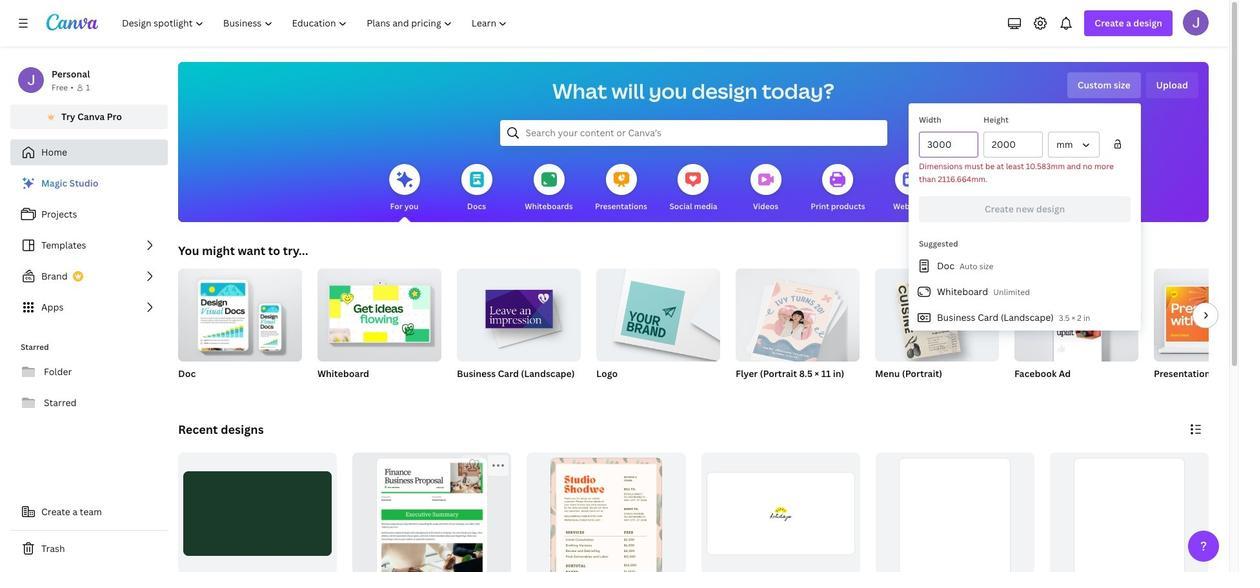 Task type: locate. For each thing, give the bounding box(es) containing it.
group
[[318, 263, 442, 396], [318, 263, 442, 362], [457, 263, 581, 396], [457, 263, 581, 362], [597, 263, 721, 396], [597, 263, 721, 362], [736, 263, 860, 396], [736, 263, 860, 366], [178, 269, 302, 396], [876, 269, 1000, 396], [876, 269, 1000, 362], [1015, 269, 1139, 396], [1015, 269, 1139, 362], [1154, 269, 1240, 396], [1154, 269, 1240, 362], [353, 453, 512, 572], [527, 453, 686, 572], [702, 453, 860, 572], [876, 453, 1035, 572], [1050, 453, 1209, 572]]

Units: mm button
[[1049, 132, 1100, 158]]

None search field
[[500, 120, 887, 146]]

alert
[[919, 160, 1131, 186]]

None number field
[[928, 132, 970, 157], [992, 132, 1035, 157], [928, 132, 970, 157], [992, 132, 1035, 157]]

list
[[10, 170, 168, 320], [909, 253, 1142, 331]]

jacob simon image
[[1184, 10, 1209, 36]]

top level navigation element
[[114, 10, 519, 36]]



Task type: vqa. For each thing, say whether or not it's contained in the screenshot.
Greg Robinson icon
no



Task type: describe. For each thing, give the bounding box(es) containing it.
Search search field
[[526, 121, 862, 145]]

1 horizontal spatial list
[[909, 253, 1142, 331]]

0 horizontal spatial list
[[10, 170, 168, 320]]



